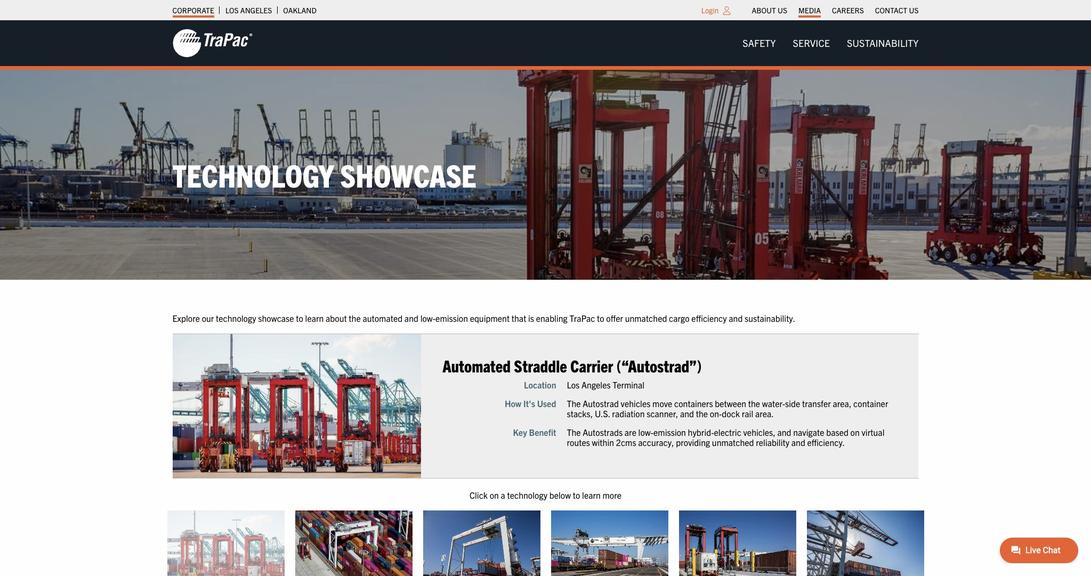 Task type: locate. For each thing, give the bounding box(es) containing it.
and right efficiency
[[729, 313, 743, 324]]

los for los angeles
[[226, 5, 239, 15]]

automated straddle carrier ("autostrad")
[[443, 355, 702, 376]]

trapac los angeles automated stacking crane image
[[295, 511, 413, 577]]

equipment
[[470, 313, 510, 324]]

about
[[326, 313, 347, 324]]

autostrads
[[583, 427, 623, 438]]

area.
[[756, 409, 774, 419]]

oakland
[[283, 5, 317, 15]]

0 vertical spatial emission
[[436, 313, 468, 324]]

technology right our
[[216, 313, 256, 324]]

1 vertical spatial angeles
[[582, 380, 611, 390]]

1 the from the top
[[567, 398, 581, 409]]

the
[[567, 398, 581, 409], [567, 427, 581, 438]]

us right the about
[[778, 5, 788, 15]]

1 vertical spatial low-
[[639, 427, 654, 438]]

1 us from the left
[[778, 5, 788, 15]]

0 vertical spatial angeles
[[240, 5, 272, 15]]

0 horizontal spatial us
[[778, 5, 788, 15]]

the left autostrad at the bottom right of the page
[[567, 398, 581, 409]]

los down 'automated straddle carrier ("autostrad")'
[[567, 380, 580, 390]]

transfer
[[803, 398, 831, 409]]

1 horizontal spatial us
[[910, 5, 919, 15]]

our
[[202, 313, 214, 324]]

how it's used
[[505, 398, 557, 409]]

sustainability
[[847, 37, 919, 49]]

0 horizontal spatial to
[[296, 313, 303, 324]]

1 vertical spatial technology
[[507, 490, 548, 501]]

low-
[[421, 313, 436, 324], [639, 427, 654, 438]]

stacks,
[[567, 409, 593, 419]]

low- right automated
[[421, 313, 436, 324]]

angeles inside automated straddle carrier ("autostrad") main content
[[582, 380, 611, 390]]

vehicles
[[621, 398, 651, 409]]

learn
[[305, 313, 324, 324], [582, 490, 601, 501]]

the
[[349, 313, 361, 324], [749, 398, 761, 409], [696, 409, 708, 419]]

angeles for los angeles terminal
[[582, 380, 611, 390]]

los inside automated straddle carrier ("autostrad") main content
[[567, 380, 580, 390]]

on
[[851, 427, 860, 438], [490, 490, 499, 501]]

reliability
[[756, 438, 790, 448]]

login
[[702, 5, 719, 15]]

us right contact
[[910, 5, 919, 15]]

to right the showcase
[[296, 313, 303, 324]]

los for los angeles terminal
[[567, 380, 580, 390]]

the down stacks,
[[567, 427, 581, 438]]

low- right are
[[639, 427, 654, 438]]

1 horizontal spatial unmatched
[[712, 438, 754, 448]]

0 horizontal spatial on
[[490, 490, 499, 501]]

us for about us
[[778, 5, 788, 15]]

about
[[752, 5, 776, 15]]

1 vertical spatial learn
[[582, 490, 601, 501]]

angeles left oakland
[[240, 5, 272, 15]]

that
[[512, 313, 527, 324]]

contact
[[876, 5, 908, 15]]

0 vertical spatial the
[[567, 398, 581, 409]]

0 horizontal spatial los
[[226, 5, 239, 15]]

unmatched right "offer"
[[625, 313, 667, 324]]

los inside los angeles link
[[226, 5, 239, 15]]

2 us from the left
[[910, 5, 919, 15]]

los up the corporate image
[[226, 5, 239, 15]]

offer
[[607, 313, 623, 324]]

1 horizontal spatial the
[[696, 409, 708, 419]]

login link
[[702, 5, 719, 15]]

area,
[[833, 398, 852, 409]]

and up the hybrid-
[[681, 409, 694, 419]]

1 vertical spatial emission
[[654, 427, 686, 438]]

menu bar
[[747, 3, 925, 18], [735, 32, 928, 54]]

location
[[524, 380, 557, 390]]

corporate image
[[173, 28, 253, 58]]

safety
[[743, 37, 776, 49]]

1 vertical spatial menu bar
[[735, 32, 928, 54]]

the for the autostrads are low-emission hybrid-electric vehicles, and navigate based on virtual routes within 2cms accuracy, providing unmatched reliability and efficiency.
[[567, 427, 581, 438]]

efficiency.
[[808, 438, 845, 448]]

to
[[296, 313, 303, 324], [597, 313, 605, 324], [573, 490, 581, 501]]

it's
[[524, 398, 535, 409]]

contact us link
[[876, 3, 919, 18]]

based
[[827, 427, 849, 438]]

1 horizontal spatial learn
[[582, 490, 601, 501]]

0 vertical spatial los
[[226, 5, 239, 15]]

menu bar containing about us
[[747, 3, 925, 18]]

emission
[[436, 313, 468, 324], [654, 427, 686, 438]]

1 horizontal spatial angeles
[[582, 380, 611, 390]]

contact us
[[876, 5, 919, 15]]

1 horizontal spatial los
[[567, 380, 580, 390]]

technology right a at the bottom of the page
[[507, 490, 548, 501]]

service link
[[785, 32, 839, 54]]

angeles up autostrad at the bottom right of the page
[[582, 380, 611, 390]]

the for the autostrad vehicles move containers between the water-side transfer area, container stacks, u.s. radiation scanner, and the on-dock rail area.
[[567, 398, 581, 409]]

0 horizontal spatial low-
[[421, 313, 436, 324]]

menu bar down careers link
[[735, 32, 928, 54]]

on inside the autostrads are low-emission hybrid-electric vehicles, and navigate based on virtual routes within 2cms accuracy, providing unmatched reliability and efficiency.
[[851, 427, 860, 438]]

side
[[786, 398, 801, 409]]

is
[[529, 313, 534, 324]]

1 horizontal spatial emission
[[654, 427, 686, 438]]

emission down scanner,
[[654, 427, 686, 438]]

on left a at the bottom of the page
[[490, 490, 499, 501]]

on right based
[[851, 427, 860, 438]]

low- inside the autostrads are low-emission hybrid-electric vehicles, and navigate based on virtual routes within 2cms accuracy, providing unmatched reliability and efficiency.
[[639, 427, 654, 438]]

electric
[[714, 427, 742, 438]]

the left on-
[[696, 409, 708, 419]]

unmatched down dock
[[712, 438, 754, 448]]

to left "offer"
[[597, 313, 605, 324]]

1 vertical spatial on
[[490, 490, 499, 501]]

the right about
[[349, 313, 361, 324]]

rail
[[742, 409, 754, 419]]

accuracy,
[[639, 438, 674, 448]]

1 horizontal spatial low-
[[639, 427, 654, 438]]

technology showcase
[[173, 155, 477, 194]]

showcase
[[340, 155, 477, 194]]

more
[[603, 490, 622, 501]]

1 vertical spatial the
[[567, 427, 581, 438]]

the inside the autostrad vehicles move containers between the water-side transfer area, container stacks, u.s. radiation scanner, and the on-dock rail area.
[[567, 398, 581, 409]]

cargo
[[669, 313, 690, 324]]

menu bar up the service
[[747, 3, 925, 18]]

autostrad
[[583, 398, 619, 409]]

technology
[[216, 313, 256, 324], [507, 490, 548, 501]]

learn left about
[[305, 313, 324, 324]]

0 horizontal spatial angeles
[[240, 5, 272, 15]]

0 vertical spatial low-
[[421, 313, 436, 324]]

2 the from the top
[[567, 427, 581, 438]]

between
[[715, 398, 747, 409]]

unmatched
[[625, 313, 667, 324], [712, 438, 754, 448]]

0 horizontal spatial emission
[[436, 313, 468, 324]]

trapac los angeles automated straddle carrier image
[[173, 335, 421, 478], [167, 511, 285, 577]]

1 horizontal spatial technology
[[507, 490, 548, 501]]

emission left 'equipment'
[[436, 313, 468, 324]]

0 horizontal spatial unmatched
[[625, 313, 667, 324]]

1 horizontal spatial on
[[851, 427, 860, 438]]

us
[[778, 5, 788, 15], [910, 5, 919, 15]]

0 vertical spatial menu bar
[[747, 3, 925, 18]]

efficiency
[[692, 313, 727, 324]]

benefit
[[529, 427, 557, 438]]

sustainability.
[[745, 313, 796, 324]]

0 horizontal spatial learn
[[305, 313, 324, 324]]

1 vertical spatial los
[[567, 380, 580, 390]]

1 horizontal spatial to
[[573, 490, 581, 501]]

and right automated
[[405, 313, 419, 324]]

are
[[625, 427, 637, 438]]

1 vertical spatial unmatched
[[712, 438, 754, 448]]

straddle
[[514, 355, 567, 376]]

los
[[226, 5, 239, 15], [567, 380, 580, 390]]

the inside the autostrads are low-emission hybrid-electric vehicles, and navigate based on virtual routes within 2cms accuracy, providing unmatched reliability and efficiency.
[[567, 427, 581, 438]]

0 vertical spatial on
[[851, 427, 860, 438]]

learn left the more
[[582, 490, 601, 501]]

trapac los angeles automated radiation scanning image
[[679, 511, 797, 577]]

0 horizontal spatial technology
[[216, 313, 256, 324]]

2cms
[[616, 438, 637, 448]]

to right below
[[573, 490, 581, 501]]

and
[[405, 313, 419, 324], [729, 313, 743, 324], [681, 409, 694, 419], [778, 427, 792, 438], [792, 438, 806, 448]]

and left the navigate
[[778, 427, 792, 438]]

automated
[[443, 355, 511, 376]]

the autostrad vehicles move containers between the water-side transfer area, container stacks, u.s. radiation scanner, and the on-dock rail area.
[[567, 398, 889, 419]]

us for contact us
[[910, 5, 919, 15]]

the left the water-
[[749, 398, 761, 409]]



Task type: describe. For each thing, give the bounding box(es) containing it.
sustainability link
[[839, 32, 928, 54]]

the autostrads are low-emission hybrid-electric vehicles, and navigate based on virtual routes within 2cms accuracy, providing unmatched reliability and efficiency.
[[567, 427, 885, 448]]

safety link
[[735, 32, 785, 54]]

media
[[799, 5, 821, 15]]

vehicles,
[[744, 427, 776, 438]]

navigate
[[794, 427, 825, 438]]

automated
[[363, 313, 403, 324]]

menu bar containing safety
[[735, 32, 928, 54]]

virtual
[[862, 427, 885, 438]]

dock
[[722, 409, 740, 419]]

los angeles link
[[226, 3, 272, 18]]

unmatched inside the autostrads are low-emission hybrid-electric vehicles, and navigate based on virtual routes within 2cms accuracy, providing unmatched reliability and efficiency.
[[712, 438, 754, 448]]

0 vertical spatial learn
[[305, 313, 324, 324]]

emission inside the autostrads are low-emission hybrid-electric vehicles, and navigate based on virtual routes within 2cms accuracy, providing unmatched reliability and efficiency.
[[654, 427, 686, 438]]

scanner,
[[647, 409, 679, 419]]

click
[[470, 490, 488, 501]]

corporate
[[173, 5, 214, 15]]

key
[[513, 427, 527, 438]]

hybrid-
[[688, 427, 714, 438]]

about us link
[[752, 3, 788, 18]]

2 horizontal spatial to
[[597, 313, 605, 324]]

("autostrad")
[[617, 355, 702, 376]]

radiation
[[612, 409, 645, 419]]

0 vertical spatial technology
[[216, 313, 256, 324]]

showcase
[[258, 313, 294, 324]]

providing
[[676, 438, 711, 448]]

enabling
[[536, 313, 568, 324]]

below
[[550, 490, 571, 501]]

angeles for los angeles
[[240, 5, 272, 15]]

a
[[501, 490, 506, 501]]

water-
[[763, 398, 786, 409]]

2 horizontal spatial the
[[749, 398, 761, 409]]

container
[[854, 398, 889, 409]]

containers
[[675, 398, 713, 409]]

light image
[[723, 6, 731, 15]]

about us
[[752, 5, 788, 15]]

explore
[[173, 313, 200, 324]]

corporate link
[[173, 3, 214, 18]]

0 horizontal spatial the
[[349, 313, 361, 324]]

0 vertical spatial trapac los angeles automated straddle carrier image
[[173, 335, 421, 478]]

careers
[[833, 5, 864, 15]]

los angeles
[[226, 5, 272, 15]]

0 vertical spatial unmatched
[[625, 313, 667, 324]]

careers link
[[833, 3, 864, 18]]

technology
[[173, 155, 334, 194]]

key benefit
[[513, 427, 557, 438]]

terminal
[[613, 380, 645, 390]]

1 vertical spatial trapac los angeles automated straddle carrier image
[[167, 511, 285, 577]]

carrier
[[571, 355, 614, 376]]

u.s.
[[595, 409, 611, 419]]

move
[[653, 398, 673, 409]]

routes
[[567, 438, 590, 448]]

and right the 'reliability'
[[792, 438, 806, 448]]

los angeles terminal
[[567, 380, 645, 390]]

how
[[505, 398, 522, 409]]

service
[[793, 37, 830, 49]]

trapac
[[570, 313, 595, 324]]

on-
[[710, 409, 722, 419]]

used
[[537, 398, 557, 409]]

media link
[[799, 3, 821, 18]]

automated straddle carrier ("autostrad") main content
[[162, 312, 1092, 577]]

within
[[592, 438, 614, 448]]

explore our technology showcase to learn about the automated and low-emission equipment that is enabling trapac to offer unmatched cargo efficiency and sustainability.
[[173, 313, 796, 324]]

click on a technology below to learn more
[[470, 490, 622, 501]]

oakland link
[[283, 3, 317, 18]]

and inside the autostrad vehicles move containers between the water-side transfer area, container stacks, u.s. radiation scanner, and the on-dock rail area.
[[681, 409, 694, 419]]



Task type: vqa. For each thing, say whether or not it's contained in the screenshot.
The Angeles within the Steve Fresenius Assistant Vice President, Corporate Labor Relations Los Angeles
no



